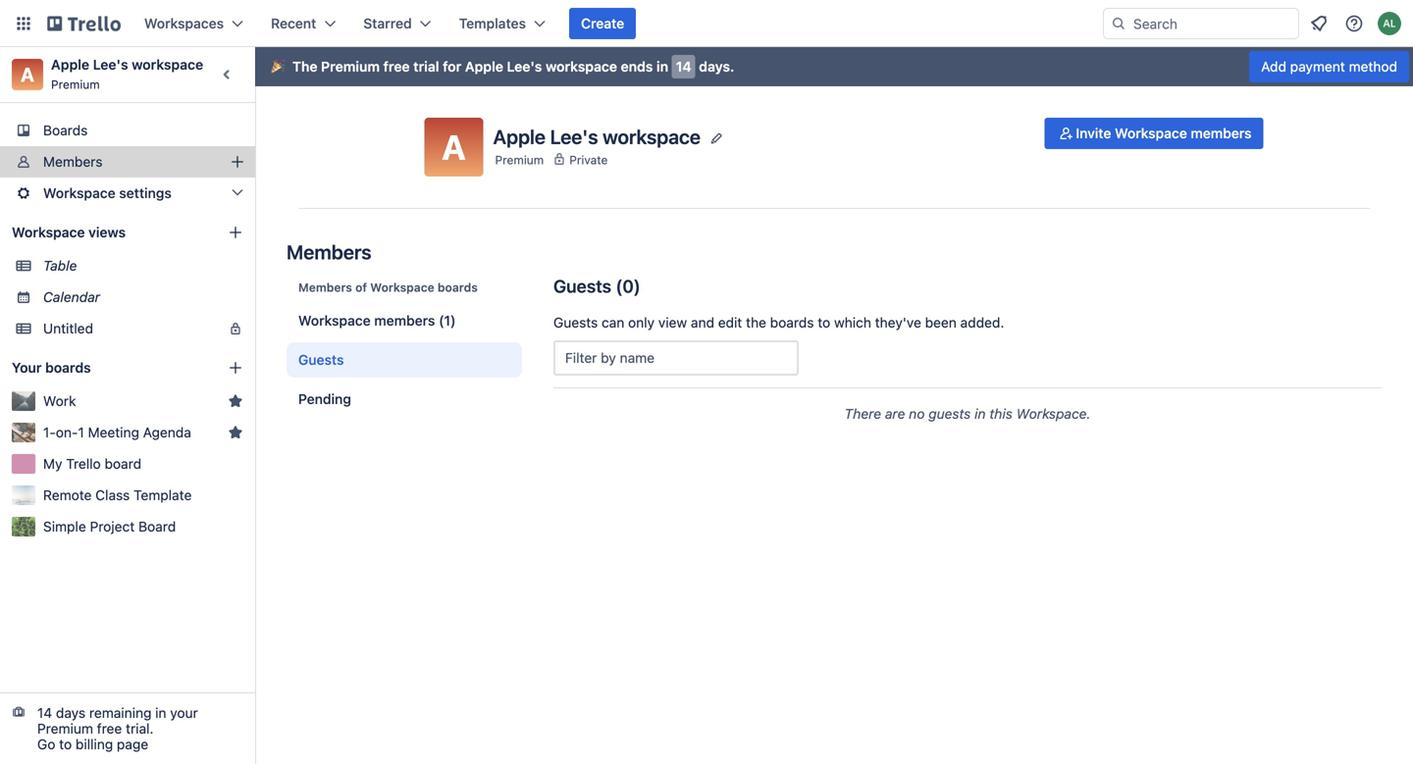 Task type: vqa. For each thing, say whether or not it's contained in the screenshot.
project on the bottom of page
yes



Task type: describe. For each thing, give the bounding box(es) containing it.
are
[[885, 406, 906, 422]]

work
[[43, 393, 76, 409]]

trial.
[[126, 721, 154, 737]]

2 vertical spatial members
[[298, 281, 352, 294]]

which
[[834, 315, 872, 331]]

free inside 14 days remaining in your premium free trial. go to billing page
[[97, 721, 122, 737]]

the
[[293, 58, 318, 75]]

the
[[746, 315, 767, 331]]

simple project board link
[[43, 517, 243, 537]]

apple lee's workspace link
[[51, 56, 203, 73]]

starred
[[364, 15, 412, 31]]

board
[[105, 456, 141, 472]]

calendar link
[[43, 288, 243, 307]]

1 horizontal spatial 14
[[676, 58, 692, 75]]

payment
[[1291, 58, 1346, 75]]

pending link
[[287, 382, 522, 417]]

page
[[117, 737, 148, 753]]

1 horizontal spatial in
[[657, 58, 669, 75]]

create button
[[569, 8, 636, 39]]

guests can only view and edit the boards to which they've been added.
[[554, 315, 1005, 331]]

lee's for apple lee's workspace
[[550, 125, 598, 148]]

workspace for apple lee's workspace premium
[[132, 56, 203, 73]]

been
[[925, 315, 957, 331]]

on-
[[56, 425, 78, 441]]

billing
[[76, 737, 113, 753]]

1 vertical spatial members
[[287, 241, 372, 264]]

remaining
[[89, 705, 152, 722]]

1 horizontal spatial to
[[818, 315, 831, 331]]

a link
[[12, 59, 43, 90]]

table
[[43, 258, 77, 274]]

your
[[12, 360, 42, 376]]

only
[[628, 315, 655, 331]]

workspace.
[[1017, 406, 1091, 422]]

to inside 14 days remaining in your premium free trial. go to billing page
[[59, 737, 72, 753]]

go
[[37, 737, 55, 753]]

a button
[[425, 118, 483, 177]]

workspace members
[[298, 313, 435, 329]]

boards inside your boards with 5 items element
[[45, 360, 91, 376]]

my
[[43, 456, 62, 472]]

days.
[[699, 58, 735, 75]]

templates button
[[447, 8, 558, 39]]

board
[[138, 519, 176, 535]]

guests link
[[287, 343, 522, 378]]

untitled link
[[43, 319, 216, 339]]

workspace for workspace members
[[298, 313, 371, 329]]

starred icon image for 1-on-1 meeting agenda
[[228, 425, 243, 441]]

class
[[95, 487, 130, 504]]

(
[[616, 276, 623, 297]]

add
[[1262, 58, 1287, 75]]

1 horizontal spatial lee's
[[507, 58, 542, 75]]

views
[[88, 224, 126, 241]]

view
[[659, 315, 687, 331]]

workspace navigation collapse icon image
[[214, 61, 241, 88]]

invite
[[1076, 125, 1112, 141]]

2 horizontal spatial in
[[975, 406, 986, 422]]

simple
[[43, 519, 86, 535]]

add payment method
[[1262, 58, 1398, 75]]

🎉
[[271, 58, 285, 75]]

this
[[990, 406, 1013, 422]]

days
[[56, 705, 86, 722]]

lee's for apple lee's workspace premium
[[93, 56, 128, 73]]

for
[[443, 58, 462, 75]]

they've
[[875, 315, 922, 331]]

workspace views
[[12, 224, 126, 241]]

project
[[90, 519, 135, 535]]

0 horizontal spatial members
[[374, 313, 435, 329]]

remote
[[43, 487, 92, 504]]

guests for guests can only view and edit the boards to which they've been added.
[[554, 315, 598, 331]]

workspace for workspace settings
[[43, 185, 115, 201]]

members link
[[0, 146, 255, 178]]

search image
[[1111, 16, 1127, 31]]

14 inside 14 days remaining in your premium free trial. go to billing page
[[37, 705, 52, 722]]

apple lee's workspace premium
[[51, 56, 203, 91]]

template
[[134, 487, 192, 504]]

my trello board
[[43, 456, 141, 472]]

added.
[[961, 315, 1005, 331]]

your boards
[[12, 360, 91, 376]]

workspace inside invite workspace members button
[[1115, 125, 1188, 141]]

( 0 )
[[616, 276, 641, 297]]

go to billing page link
[[37, 737, 148, 753]]

0 notifications image
[[1308, 12, 1331, 35]]

my trello board link
[[43, 455, 243, 474]]

pending
[[298, 391, 351, 407]]

Search field
[[1127, 9, 1299, 38]]

banner containing 🎉
[[255, 47, 1414, 86]]

and
[[691, 315, 715, 331]]

0 vertical spatial free
[[383, 58, 410, 75]]

calendar
[[43, 289, 100, 305]]

there are no guests in this workspace.
[[845, 406, 1091, 422]]

apple lee's workspace
[[493, 125, 701, 148]]

apple right for
[[465, 58, 504, 75]]

confetti image
[[271, 58, 285, 75]]

untitled
[[43, 321, 93, 337]]

members inside button
[[1191, 125, 1252, 141]]

apple for apple lee's workspace premium
[[51, 56, 89, 73]]

premium inside apple lee's workspace premium
[[51, 78, 100, 91]]

table link
[[43, 256, 243, 276]]

meeting
[[88, 425, 139, 441]]

edit
[[718, 315, 742, 331]]

workspace right of
[[370, 281, 435, 294]]



Task type: locate. For each thing, give the bounding box(es) containing it.
apple down back to home image on the left top of page
[[51, 56, 89, 73]]

guests left '('
[[554, 276, 612, 297]]

14 left days
[[37, 705, 52, 722]]

in right ends
[[657, 58, 669, 75]]

primary element
[[0, 0, 1414, 47]]

to right go
[[59, 737, 72, 753]]

workspace down create button
[[546, 58, 617, 75]]

workspace
[[132, 56, 203, 73], [546, 58, 617, 75], [603, 125, 701, 148]]

0 vertical spatial guests
[[554, 276, 612, 297]]

boards up the work
[[45, 360, 91, 376]]

method
[[1349, 58, 1398, 75]]

starred icon image for work
[[228, 394, 243, 409]]

guests
[[929, 406, 971, 422]]

workspace for workspace views
[[12, 224, 85, 241]]

0 vertical spatial boards
[[438, 281, 478, 294]]

invite workspace members button
[[1045, 118, 1264, 149]]

2 horizontal spatial lee's
[[550, 125, 598, 148]]

2 vertical spatial boards
[[45, 360, 91, 376]]

boards right the
[[770, 315, 814, 331]]

0 vertical spatial starred icon image
[[228, 394, 243, 409]]

your
[[170, 705, 198, 722]]

workspace settings button
[[0, 178, 255, 209]]

a for a link
[[21, 63, 34, 86]]

remote class template link
[[43, 486, 243, 506]]

members left of
[[298, 281, 352, 294]]

)
[[634, 276, 641, 297]]

lee's inside apple lee's workspace premium
[[93, 56, 128, 73]]

0
[[623, 276, 634, 297]]

0 horizontal spatial free
[[97, 721, 122, 737]]

14 days remaining in your premium free trial. go to billing page
[[37, 705, 198, 753]]

guests for guests 'link'
[[298, 352, 344, 368]]

premium
[[321, 58, 380, 75], [51, 78, 100, 91], [495, 153, 544, 167], [37, 721, 93, 737]]

1 horizontal spatial boards
[[438, 281, 478, 294]]

premium inside 14 days remaining in your premium free trial. go to billing page
[[37, 721, 93, 737]]

in left your
[[155, 705, 166, 722]]

workspace for apple lee's workspace
[[603, 125, 701, 148]]

members down boards
[[43, 154, 103, 170]]

boards
[[438, 281, 478, 294], [770, 315, 814, 331], [45, 360, 91, 376]]

members up of
[[287, 241, 372, 264]]

1
[[78, 425, 84, 441]]

Filter by name text field
[[554, 341, 799, 376]]

boards
[[43, 122, 88, 138]]

0 horizontal spatial lee's
[[93, 56, 128, 73]]

workspace
[[1115, 125, 1188, 141], [43, 185, 115, 201], [12, 224, 85, 241], [370, 281, 435, 294], [298, 313, 371, 329]]

recent
[[271, 15, 316, 31]]

0 horizontal spatial in
[[155, 705, 166, 722]]

in inside 14 days remaining in your premium free trial. go to billing page
[[155, 705, 166, 722]]

0 horizontal spatial boards
[[45, 360, 91, 376]]

starred icon image
[[228, 394, 243, 409], [228, 425, 243, 441]]

0 vertical spatial members
[[43, 154, 103, 170]]

apple inside apple lee's workspace premium
[[51, 56, 89, 73]]

boards up '(1)'
[[438, 281, 478, 294]]

trial
[[413, 58, 439, 75]]

1 vertical spatial boards
[[770, 315, 814, 331]]

1-on-1 meeting agenda
[[43, 425, 191, 441]]

to left which
[[818, 315, 831, 331]]

create
[[581, 15, 624, 31]]

in left this
[[975, 406, 986, 422]]

0 vertical spatial a
[[21, 63, 34, 86]]

no
[[909, 406, 925, 422]]

guests
[[554, 276, 612, 297], [554, 315, 598, 331], [298, 352, 344, 368]]

1 vertical spatial a
[[442, 127, 466, 167]]

1-
[[43, 425, 56, 441]]

apple for apple lee's workspace
[[493, 125, 546, 148]]

back to home image
[[47, 8, 121, 39]]

1 horizontal spatial a
[[442, 127, 466, 167]]

add payment method link
[[1250, 51, 1410, 82]]

sm image
[[1057, 124, 1076, 143]]

a inside button
[[442, 127, 466, 167]]

1 vertical spatial members
[[374, 313, 435, 329]]

apple right a button
[[493, 125, 546, 148]]

workspace inside apple lee's workspace premium
[[132, 56, 203, 73]]

2 vertical spatial guests
[[298, 352, 344, 368]]

0 vertical spatial members
[[1191, 125, 1252, 141]]

workspace up the private
[[603, 125, 701, 148]]

there
[[845, 406, 882, 422]]

your boards with 5 items element
[[12, 356, 198, 380]]

1 vertical spatial free
[[97, 721, 122, 737]]

workspace inside workspace settings dropdown button
[[43, 185, 115, 201]]

0 horizontal spatial 14
[[37, 705, 52, 722]]

simple project board
[[43, 519, 176, 535]]

agenda
[[143, 425, 191, 441]]

guests inside 'link'
[[298, 352, 344, 368]]

ends
[[621, 58, 653, 75]]

recent button
[[259, 8, 348, 39]]

1 vertical spatial to
[[59, 737, 72, 753]]

workspaces button
[[133, 8, 255, 39]]

guests left 'can'
[[554, 315, 598, 331]]

1 vertical spatial in
[[975, 406, 986, 422]]

free
[[383, 58, 410, 75], [97, 721, 122, 737]]

apple lee (applelee29) image
[[1378, 12, 1402, 35]]

workspace right invite
[[1115, 125, 1188, 141]]

0 vertical spatial in
[[657, 58, 669, 75]]

of
[[355, 281, 367, 294]]

1 horizontal spatial free
[[383, 58, 410, 75]]

workspace down workspaces in the top of the page
[[132, 56, 203, 73]]

workspace up table
[[12, 224, 85, 241]]

members
[[1191, 125, 1252, 141], [374, 313, 435, 329]]

1 horizontal spatial members
[[1191, 125, 1252, 141]]

open information menu image
[[1345, 14, 1364, 33]]

add board image
[[228, 360, 243, 376]]

workspace down of
[[298, 313, 371, 329]]

members of workspace boards
[[298, 281, 478, 294]]

2 vertical spatial in
[[155, 705, 166, 722]]

banner
[[255, 47, 1414, 86]]

0 horizontal spatial a
[[21, 63, 34, 86]]

(1)
[[439, 313, 456, 329]]

14 left days. in the top of the page
[[676, 58, 692, 75]]

a for a button
[[442, 127, 466, 167]]

settings
[[119, 185, 172, 201]]

2 horizontal spatial boards
[[770, 315, 814, 331]]

1 starred icon image from the top
[[228, 394, 243, 409]]

to
[[818, 315, 831, 331], [59, 737, 72, 753]]

a
[[21, 63, 34, 86], [442, 127, 466, 167]]

private
[[570, 153, 608, 167]]

0 vertical spatial to
[[818, 315, 831, 331]]

lee's up the private
[[550, 125, 598, 148]]

starred button
[[352, 8, 443, 39]]

0 horizontal spatial to
[[59, 737, 72, 753]]

1 vertical spatial guests
[[554, 315, 598, 331]]

trello
[[66, 456, 101, 472]]

templates
[[459, 15, 526, 31]]

1-on-1 meeting agenda button
[[43, 423, 220, 443]]

remote class template
[[43, 487, 192, 504]]

1 vertical spatial 14
[[37, 705, 52, 722]]

create a view image
[[228, 225, 243, 241]]

🎉 the premium free trial for apple lee's workspace ends in 14 days.
[[271, 58, 735, 75]]

workspace up workspace views
[[43, 185, 115, 201]]

1 vertical spatial starred icon image
[[228, 425, 243, 441]]

2 starred icon image from the top
[[228, 425, 243, 441]]

guests up pending
[[298, 352, 344, 368]]

workspaces
[[144, 15, 224, 31]]

boards link
[[0, 115, 255, 146]]

work button
[[43, 392, 220, 411]]

lee's down back to home image on the left top of page
[[93, 56, 128, 73]]

0 vertical spatial 14
[[676, 58, 692, 75]]

lee's down templates dropdown button
[[507, 58, 542, 75]]

members
[[43, 154, 103, 170], [287, 241, 372, 264], [298, 281, 352, 294]]



